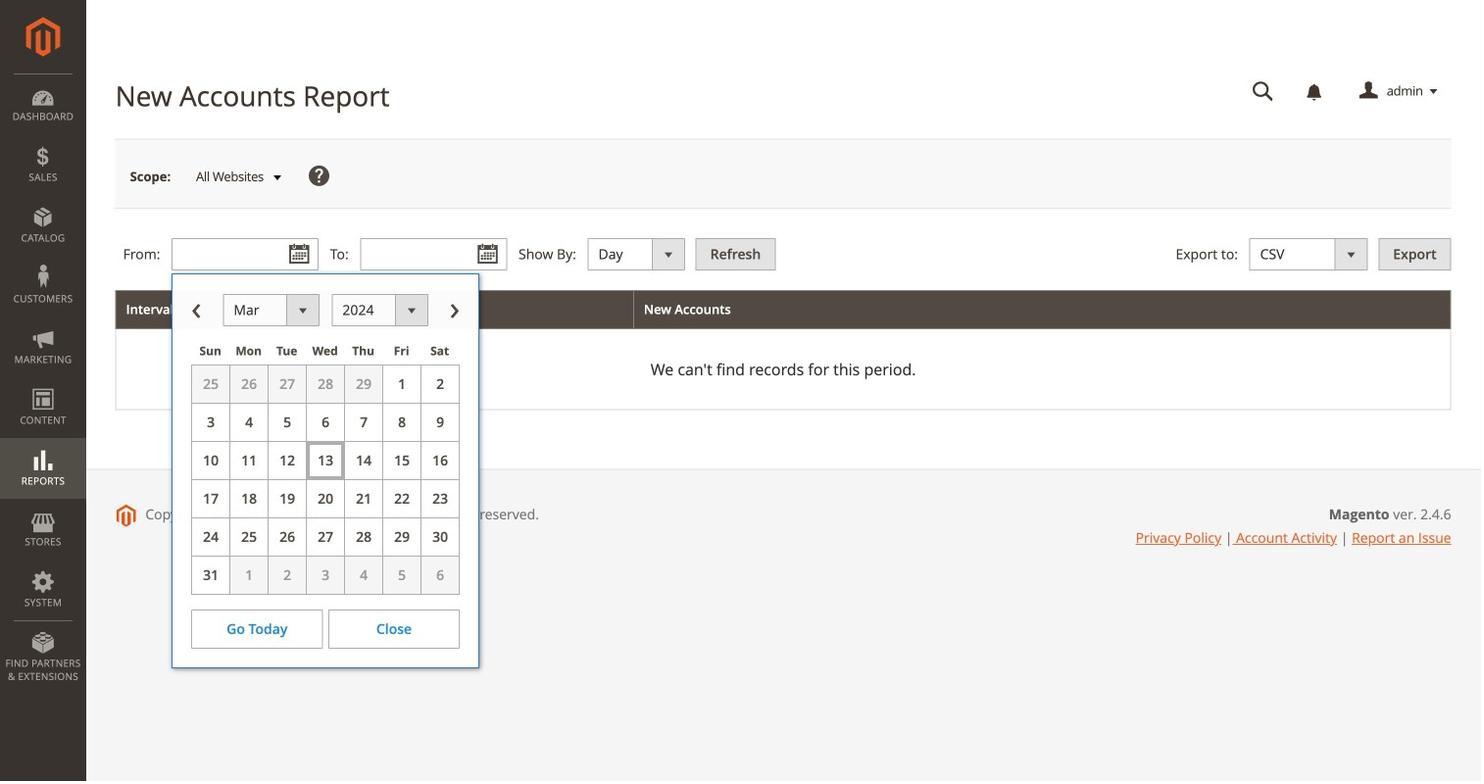 Task type: vqa. For each thing, say whether or not it's contained in the screenshot.
text field on the top left of page
yes



Task type: locate. For each thing, give the bounding box(es) containing it.
menu bar
[[0, 74, 86, 693]]

None text field
[[172, 238, 319, 271]]

None text field
[[1239, 75, 1288, 109], [360, 238, 507, 271], [1239, 75, 1288, 109], [360, 238, 507, 271]]



Task type: describe. For each thing, give the bounding box(es) containing it.
magento admin panel image
[[26, 17, 60, 57]]



